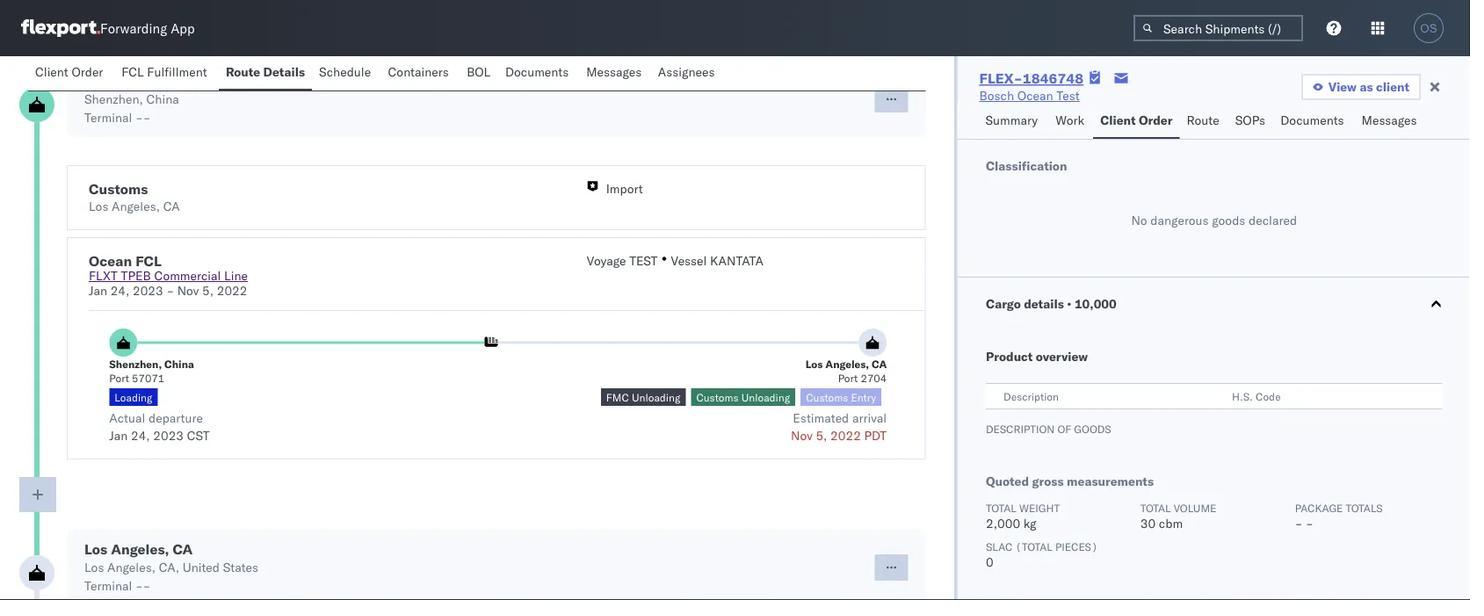 Task type: describe. For each thing, give the bounding box(es) containing it.
no dangerous goods declared
[[1131, 213, 1297, 228]]

route for route
[[1187, 112, 1220, 128]]

bosch
[[980, 88, 1014, 103]]

os
[[1421, 22, 1438, 35]]

overview
[[1036, 349, 1088, 364]]

measurements
[[1067, 474, 1154, 489]]

1 vertical spatial client order button
[[1093, 105, 1180, 139]]

code
[[1255, 390, 1280, 403]]

documents for the bottom documents button
[[1281, 112, 1344, 128]]

nov inside estimated arrival nov 5, 2022 pdt
[[791, 428, 813, 444]]

1 vertical spatial china
[[146, 92, 179, 107]]

test
[[629, 254, 658, 269]]

0 vertical spatial messages
[[586, 64, 642, 80]]

fmc
[[606, 391, 629, 404]]

shenzhen, for shenzhen, china shenzhen, china terminal --
[[84, 73, 155, 90]]

1 horizontal spatial order
[[1139, 112, 1173, 128]]

ca,
[[159, 560, 179, 576]]

terminal inside los angeles, ca los angeles, ca, united states terminal --
[[84, 579, 132, 594]]

summary button
[[979, 105, 1049, 139]]

entry
[[851, 391, 876, 404]]

united
[[182, 560, 220, 576]]

departure
[[148, 411, 203, 426]]

actual
[[109, 411, 145, 426]]

forwarding app
[[100, 20, 195, 36]]

fcl fulfillment
[[122, 64, 207, 80]]

fmc unloading
[[606, 391, 681, 404]]

bosch ocean test link
[[980, 87, 1080, 105]]

h.s.
[[1232, 390, 1252, 403]]

weight
[[1019, 501, 1060, 515]]

customs for customs entry
[[806, 391, 848, 404]]

0
[[986, 555, 993, 570]]

fcl fulfillment button
[[115, 56, 219, 91]]

2,000
[[986, 516, 1020, 531]]

route details button
[[219, 56, 312, 91]]

no
[[1131, 213, 1147, 228]]

10,000
[[1074, 296, 1116, 312]]

sops
[[1235, 112, 1266, 128]]

(total
[[1015, 540, 1052, 553]]

containers
[[388, 64, 449, 80]]

assignees button
[[651, 56, 725, 91]]

ocean inside ocean fcl flxt tpeb commercial line jan 24, 2023 - nov 5, 2022
[[89, 253, 132, 270]]

angeles, inside los angeles, ca port 2704
[[826, 358, 869, 371]]

assignees
[[658, 64, 715, 80]]

work button
[[1049, 105, 1093, 139]]

ca inside customs los angeles, ca
[[163, 199, 180, 214]]

cargo details • 10,000
[[986, 296, 1116, 312]]

package totals - - slac (total pieces) 0
[[986, 501, 1383, 570]]

states
[[223, 560, 258, 576]]

total weight
[[986, 501, 1060, 515]]

flex-1846748 link
[[980, 69, 1084, 87]]

customs entry
[[806, 391, 876, 404]]

cargo
[[986, 296, 1021, 312]]

arrival
[[852, 411, 887, 426]]

ca for los angeles, ca port 2704
[[872, 358, 887, 371]]

0 horizontal spatial documents button
[[498, 56, 579, 91]]

import
[[606, 181, 643, 197]]

line
[[224, 268, 248, 284]]

24, inside ocean fcl flxt tpeb commercial line jan 24, 2023 - nov 5, 2022
[[110, 283, 130, 299]]

1 vertical spatial documents button
[[1274, 105, 1355, 139]]

5, inside ocean fcl flxt tpeb commercial line jan 24, 2023 - nov 5, 2022
[[202, 283, 214, 299]]

bosch ocean test
[[980, 88, 1080, 103]]

product overview
[[986, 349, 1088, 364]]

jan inside shenzhen, china port 57071 loading actual departure jan 24, 2023 cst
[[109, 428, 128, 444]]

port inside shenzhen, china port 57071 loading actual departure jan 24, 2023 cst
[[109, 372, 129, 385]]

view as client
[[1329, 79, 1410, 94]]

summary
[[986, 112, 1038, 128]]

package
[[1295, 501, 1343, 515]]

declared
[[1248, 213, 1297, 228]]

0 horizontal spatial messages button
[[579, 56, 651, 91]]

client order for "client order" button to the left
[[35, 64, 103, 80]]

ca for los angeles, ca los angeles, ca, united states terminal --
[[173, 541, 193, 559]]

1 vertical spatial shenzhen,
[[84, 92, 143, 107]]

details
[[263, 64, 305, 80]]

2704
[[861, 372, 887, 385]]

vessel
[[671, 254, 707, 269]]

angeles, left ca, at the left of the page
[[107, 560, 156, 576]]

port inside los angeles, ca port 2704
[[838, 372, 858, 385]]

china for shenzhen, china shenzhen, china terminal --
[[158, 73, 198, 90]]

flex-
[[980, 69, 1023, 87]]

los angeles, ca port 2704
[[806, 358, 887, 385]]

schedule
[[319, 64, 371, 80]]

flxt tpeb commercial line link
[[89, 268, 248, 284]]

shenzhen, china port 57071 loading actual departure jan 24, 2023 cst
[[109, 358, 210, 444]]

cst
[[187, 428, 210, 444]]

customs los angeles, ca
[[89, 181, 180, 214]]

documents for leftmost documents button
[[505, 64, 569, 80]]

client
[[1376, 79, 1410, 94]]

description for description of goods
[[986, 422, 1054, 435]]

test
[[1057, 88, 1080, 103]]

tpeb
[[121, 268, 151, 284]]

pieces)
[[1055, 540, 1098, 553]]

customs unloading
[[696, 391, 790, 404]]

customs for customs los angeles, ca
[[89, 181, 148, 198]]

forwarding app link
[[21, 19, 195, 37]]

voyage test
[[587, 254, 658, 269]]

vessel kantata
[[671, 254, 764, 269]]

details
[[1024, 296, 1064, 312]]

bol
[[467, 64, 491, 80]]

los inside los angeles, ca port 2704
[[806, 358, 823, 371]]

24, inside shenzhen, china port 57071 loading actual departure jan 24, 2023 cst
[[131, 428, 150, 444]]

2023 inside ocean fcl flxt tpeb commercial line jan 24, 2023 - nov 5, 2022
[[133, 283, 163, 299]]

estimated
[[793, 411, 849, 426]]



Task type: vqa. For each thing, say whether or not it's contained in the screenshot.
first Unloading from right
yes



Task type: locate. For each thing, give the bounding box(es) containing it.
0 horizontal spatial order
[[72, 64, 103, 80]]

shenzhen, down fcl fulfillment
[[84, 92, 143, 107]]

of
[[1057, 422, 1071, 435]]

messages button down client
[[1355, 105, 1427, 139]]

0 vertical spatial messages button
[[579, 56, 651, 91]]

shenzhen, china shenzhen, china terminal --
[[84, 73, 198, 126]]

0 vertical spatial goods
[[1212, 213, 1245, 228]]

1 horizontal spatial client
[[1101, 112, 1136, 128]]

0 horizontal spatial client order button
[[28, 56, 115, 91]]

ca up 2704
[[872, 358, 887, 371]]

china
[[158, 73, 198, 90], [146, 92, 179, 107], [164, 358, 194, 371]]

client
[[35, 64, 68, 80], [1101, 112, 1136, 128]]

1 vertical spatial client
[[1101, 112, 1136, 128]]

work
[[1056, 112, 1085, 128]]

gross
[[1032, 474, 1064, 489]]

china down app
[[158, 73, 198, 90]]

1 vertical spatial ca
[[872, 358, 887, 371]]

client order
[[35, 64, 103, 80], [1101, 112, 1173, 128]]

view as client button
[[1301, 74, 1421, 100]]

goods
[[1212, 213, 1245, 228], [1074, 422, 1111, 435]]

goods right of
[[1074, 422, 1111, 435]]

1 vertical spatial 24,
[[131, 428, 150, 444]]

24, down actual
[[131, 428, 150, 444]]

0 vertical spatial china
[[158, 73, 198, 90]]

1 vertical spatial ocean
[[89, 253, 132, 270]]

1 horizontal spatial 2022
[[831, 428, 861, 444]]

ca up ca, at the left of the page
[[173, 541, 193, 559]]

0 horizontal spatial documents
[[505, 64, 569, 80]]

order left route button
[[1139, 112, 1173, 128]]

documents down view
[[1281, 112, 1344, 128]]

messages down client
[[1362, 112, 1417, 128]]

0 vertical spatial 24,
[[110, 283, 130, 299]]

messages button left assignees
[[579, 56, 651, 91]]

0 vertical spatial documents button
[[498, 56, 579, 91]]

shenzhen, up 57071
[[109, 358, 162, 371]]

5, down estimated
[[816, 428, 827, 444]]

total volume
[[1140, 501, 1216, 515]]

0 horizontal spatial jan
[[89, 283, 107, 299]]

route left the sops
[[1187, 112, 1220, 128]]

0 horizontal spatial messages
[[586, 64, 642, 80]]

shenzhen, down forwarding app link on the left top of page
[[84, 73, 155, 90]]

description of goods
[[986, 422, 1111, 435]]

1 horizontal spatial messages
[[1362, 112, 1417, 128]]

0 horizontal spatial 24,
[[110, 283, 130, 299]]

5, left line
[[202, 283, 214, 299]]

loading
[[115, 391, 152, 404]]

1 horizontal spatial documents
[[1281, 112, 1344, 128]]

0 horizontal spatial client order
[[35, 64, 103, 80]]

30
[[1140, 516, 1155, 531]]

2 vertical spatial ca
[[173, 541, 193, 559]]

0 vertical spatial fcl
[[122, 64, 144, 80]]

order
[[72, 64, 103, 80], [1139, 112, 1173, 128]]

client order button right work
[[1093, 105, 1180, 139]]

1 horizontal spatial total
[[1140, 501, 1171, 515]]

unloading for customs unloading
[[741, 391, 790, 404]]

1846748
[[1023, 69, 1084, 87]]

sops button
[[1228, 105, 1274, 139]]

shenzhen, for shenzhen, china port 57071 loading actual departure jan 24, 2023 cst
[[109, 358, 162, 371]]

0 vertical spatial shenzhen,
[[84, 73, 155, 90]]

1 vertical spatial 2023
[[153, 428, 184, 444]]

route for route details
[[226, 64, 260, 80]]

client right work 'button'
[[1101, 112, 1136, 128]]

client order button down flexport. "image"
[[28, 56, 115, 91]]

ca up ocean fcl flxt tpeb commercial line jan 24, 2023 - nov 5, 2022
[[163, 199, 180, 214]]

client order down flexport. "image"
[[35, 64, 103, 80]]

terminal inside shenzhen, china shenzhen, china terminal --
[[84, 110, 132, 126]]

ca inside los angeles, ca port 2704
[[872, 358, 887, 371]]

jan
[[89, 283, 107, 299], [109, 428, 128, 444]]

1 terminal from the top
[[84, 110, 132, 126]]

customs
[[89, 181, 148, 198], [696, 391, 739, 404], [806, 391, 848, 404]]

jan inside ocean fcl flxt tpeb commercial line jan 24, 2023 - nov 5, 2022
[[89, 283, 107, 299]]

•
[[1067, 296, 1071, 312]]

commercial
[[154, 268, 221, 284]]

ca
[[163, 199, 180, 214], [872, 358, 887, 371], [173, 541, 193, 559]]

totals
[[1346, 501, 1383, 515]]

flxt
[[89, 268, 118, 284]]

client down flexport. "image"
[[35, 64, 68, 80]]

0 vertical spatial ca
[[163, 199, 180, 214]]

0 horizontal spatial customs
[[89, 181, 148, 198]]

quoted gross measurements
[[986, 474, 1154, 489]]

description up description of goods at the bottom of page
[[1003, 390, 1059, 403]]

client for bottommost "client order" button
[[1101, 112, 1136, 128]]

2023 right flxt
[[133, 283, 163, 299]]

pdt
[[864, 428, 887, 444]]

angeles, up ca, at the left of the page
[[111, 541, 169, 559]]

0 vertical spatial client order
[[35, 64, 103, 80]]

port up loading
[[109, 372, 129, 385]]

schedule button
[[312, 56, 381, 91]]

fulfillment
[[147, 64, 207, 80]]

china inside shenzhen, china port 57071 loading actual departure jan 24, 2023 cst
[[164, 358, 194, 371]]

1 vertical spatial fcl
[[136, 253, 162, 270]]

route button
[[1180, 105, 1228, 139]]

1 vertical spatial documents
[[1281, 112, 1344, 128]]

2023 down departure
[[153, 428, 184, 444]]

1 vertical spatial client order
[[1101, 112, 1173, 128]]

0 horizontal spatial nov
[[177, 283, 199, 299]]

2022
[[217, 283, 247, 299], [831, 428, 861, 444]]

- inside ocean fcl flxt tpeb commercial line jan 24, 2023 - nov 5, 2022
[[166, 283, 174, 299]]

2 vertical spatial shenzhen,
[[109, 358, 162, 371]]

goods for dangerous
[[1212, 213, 1245, 228]]

1 horizontal spatial messages button
[[1355, 105, 1427, 139]]

0 horizontal spatial total
[[986, 501, 1016, 515]]

1 horizontal spatial documents button
[[1274, 105, 1355, 139]]

shenzhen, inside shenzhen, china port 57071 loading actual departure jan 24, 2023 cst
[[109, 358, 162, 371]]

5, inside estimated arrival nov 5, 2022 pdt
[[816, 428, 827, 444]]

0 horizontal spatial route
[[226, 64, 260, 80]]

0 vertical spatial client order button
[[28, 56, 115, 91]]

1 horizontal spatial unloading
[[741, 391, 790, 404]]

1 horizontal spatial 5,
[[816, 428, 827, 444]]

0 vertical spatial 2023
[[133, 283, 163, 299]]

1 vertical spatial nov
[[791, 428, 813, 444]]

los angeles, ca los angeles, ca, united states terminal --
[[84, 541, 258, 594]]

voyage
[[587, 254, 626, 269]]

client order right work 'button'
[[1101, 112, 1173, 128]]

1 vertical spatial messages
[[1362, 112, 1417, 128]]

57071
[[132, 372, 165, 385]]

ocean down customs los angeles, ca
[[89, 253, 132, 270]]

0 horizontal spatial client
[[35, 64, 68, 80]]

china up 57071
[[164, 358, 194, 371]]

1 vertical spatial description
[[986, 422, 1054, 435]]

2 vertical spatial china
[[164, 358, 194, 371]]

0 vertical spatial terminal
[[84, 110, 132, 126]]

quoted
[[986, 474, 1029, 489]]

1 horizontal spatial 24,
[[131, 428, 150, 444]]

total for 2,000
[[986, 501, 1016, 515]]

port up customs entry
[[838, 372, 858, 385]]

0 vertical spatial order
[[72, 64, 103, 80]]

fcl
[[122, 64, 144, 80], [136, 253, 162, 270]]

0 vertical spatial route
[[226, 64, 260, 80]]

1 horizontal spatial jan
[[109, 428, 128, 444]]

kg
[[1023, 516, 1036, 531]]

2 port from the left
[[838, 372, 858, 385]]

dangerous
[[1150, 213, 1209, 228]]

1 vertical spatial terminal
[[84, 579, 132, 594]]

1 vertical spatial 5,
[[816, 428, 827, 444]]

ocean down flex-1846748
[[1017, 88, 1054, 103]]

1 horizontal spatial client order button
[[1093, 105, 1180, 139]]

1 port from the left
[[109, 372, 129, 385]]

1 horizontal spatial nov
[[791, 428, 813, 444]]

client order for bottommost "client order" button
[[1101, 112, 1173, 128]]

nov
[[177, 283, 199, 299], [791, 428, 813, 444]]

angeles, up 2704
[[826, 358, 869, 371]]

0 vertical spatial 2022
[[217, 283, 247, 299]]

2 total from the left
[[1140, 501, 1171, 515]]

1 vertical spatial 2022
[[831, 428, 861, 444]]

nov left line
[[177, 283, 199, 299]]

client for "client order" button to the left
[[35, 64, 68, 80]]

0 horizontal spatial ocean
[[89, 253, 132, 270]]

ca inside los angeles, ca los angeles, ca, united states terminal --
[[173, 541, 193, 559]]

total up 2,000
[[986, 501, 1016, 515]]

documents right bol 'button'
[[505, 64, 569, 80]]

os button
[[1409, 8, 1449, 48]]

los inside customs los angeles, ca
[[89, 199, 108, 214]]

fcl right flxt
[[136, 253, 162, 270]]

h.s. code
[[1232, 390, 1280, 403]]

as
[[1360, 79, 1373, 94]]

1 vertical spatial order
[[1139, 112, 1173, 128]]

slac
[[986, 540, 1012, 553]]

product
[[986, 349, 1033, 364]]

description left of
[[986, 422, 1054, 435]]

1 horizontal spatial route
[[1187, 112, 1220, 128]]

1 horizontal spatial goods
[[1212, 213, 1245, 228]]

goods left declared
[[1212, 213, 1245, 228]]

forwarding
[[100, 20, 167, 36]]

route
[[226, 64, 260, 80], [1187, 112, 1220, 128]]

0 horizontal spatial goods
[[1074, 422, 1111, 435]]

total up 30 at right bottom
[[1140, 501, 1171, 515]]

0 vertical spatial documents
[[505, 64, 569, 80]]

2 terminal from the top
[[84, 579, 132, 594]]

0 vertical spatial client
[[35, 64, 68, 80]]

2 unloading from the left
[[741, 391, 790, 404]]

1 vertical spatial route
[[1187, 112, 1220, 128]]

estimated arrival nov 5, 2022 pdt
[[791, 411, 887, 444]]

ocean
[[1017, 88, 1054, 103], [89, 253, 132, 270]]

1 horizontal spatial port
[[838, 372, 858, 385]]

0 vertical spatial nov
[[177, 283, 199, 299]]

client order button
[[28, 56, 115, 91], [1093, 105, 1180, 139]]

nov inside ocean fcl flxt tpeb commercial line jan 24, 2023 - nov 5, 2022
[[177, 283, 199, 299]]

flexport. image
[[21, 19, 100, 37]]

2022 inside ocean fcl flxt tpeb commercial line jan 24, 2023 - nov 5, 2022
[[217, 283, 247, 299]]

messages left assignees
[[586, 64, 642, 80]]

customs inside customs los angeles, ca
[[89, 181, 148, 198]]

fcl inside ocean fcl flxt tpeb commercial line jan 24, 2023 - nov 5, 2022
[[136, 253, 162, 270]]

Search Shipments (/) text field
[[1134, 15, 1303, 41]]

0 horizontal spatial unloading
[[632, 391, 681, 404]]

customs for customs unloading
[[696, 391, 739, 404]]

1 unloading from the left
[[632, 391, 681, 404]]

flex-1846748
[[980, 69, 1084, 87]]

1 vertical spatial jan
[[109, 428, 128, 444]]

1 vertical spatial messages button
[[1355, 105, 1427, 139]]

order down forwarding app link on the left top of page
[[72, 64, 103, 80]]

documents button right bol
[[498, 56, 579, 91]]

0 vertical spatial jan
[[89, 283, 107, 299]]

1 horizontal spatial ocean
[[1017, 88, 1054, 103]]

jan down actual
[[109, 428, 128, 444]]

1 horizontal spatial client order
[[1101, 112, 1173, 128]]

fcl inside button
[[122, 64, 144, 80]]

documents button down view
[[1274, 105, 1355, 139]]

containers button
[[381, 56, 460, 91]]

messages button
[[579, 56, 651, 91], [1355, 105, 1427, 139]]

route left details
[[226, 64, 260, 80]]

2022 inside estimated arrival nov 5, 2022 pdt
[[831, 428, 861, 444]]

description
[[1003, 390, 1059, 403], [986, 422, 1054, 435]]

nov down estimated
[[791, 428, 813, 444]]

app
[[171, 20, 195, 36]]

volume
[[1174, 501, 1216, 515]]

1 vertical spatial goods
[[1074, 422, 1111, 435]]

1 total from the left
[[986, 501, 1016, 515]]

china for shenzhen, china port 57071 loading actual departure jan 24, 2023 cst
[[164, 358, 194, 371]]

2023 inside shenzhen, china port 57071 loading actual departure jan 24, 2023 cst
[[153, 428, 184, 444]]

0 horizontal spatial 2022
[[217, 283, 247, 299]]

china down fcl fulfillment button
[[146, 92, 179, 107]]

documents
[[505, 64, 569, 80], [1281, 112, 1344, 128]]

unloading for fmc unloading
[[632, 391, 681, 404]]

0 horizontal spatial port
[[109, 372, 129, 385]]

24, left the commercial in the left of the page
[[110, 283, 130, 299]]

route details
[[226, 64, 305, 80]]

goods for of
[[1074, 422, 1111, 435]]

description for description
[[1003, 390, 1059, 403]]

2 horizontal spatial customs
[[806, 391, 848, 404]]

0 vertical spatial 5,
[[202, 283, 214, 299]]

2023
[[133, 283, 163, 299], [153, 428, 184, 444]]

-
[[135, 110, 143, 126], [143, 110, 151, 126], [166, 283, 174, 299], [1295, 516, 1302, 531], [1306, 516, 1313, 531], [135, 579, 143, 594], [143, 579, 151, 594]]

fcl down forwarding
[[122, 64, 144, 80]]

0 vertical spatial ocean
[[1017, 88, 1054, 103]]

0 vertical spatial description
[[1003, 390, 1059, 403]]

unloading left customs entry
[[741, 391, 790, 404]]

jan left tpeb
[[89, 283, 107, 299]]

port
[[109, 372, 129, 385], [838, 372, 858, 385]]

classification
[[986, 158, 1067, 174]]

0 horizontal spatial 5,
[[202, 283, 214, 299]]

angeles, up tpeb
[[112, 199, 160, 214]]

unloading right fmc
[[632, 391, 681, 404]]

1 horizontal spatial customs
[[696, 391, 739, 404]]

total for 30
[[1140, 501, 1171, 515]]

angeles, inside customs los angeles, ca
[[112, 199, 160, 214]]

bol button
[[460, 56, 498, 91]]



